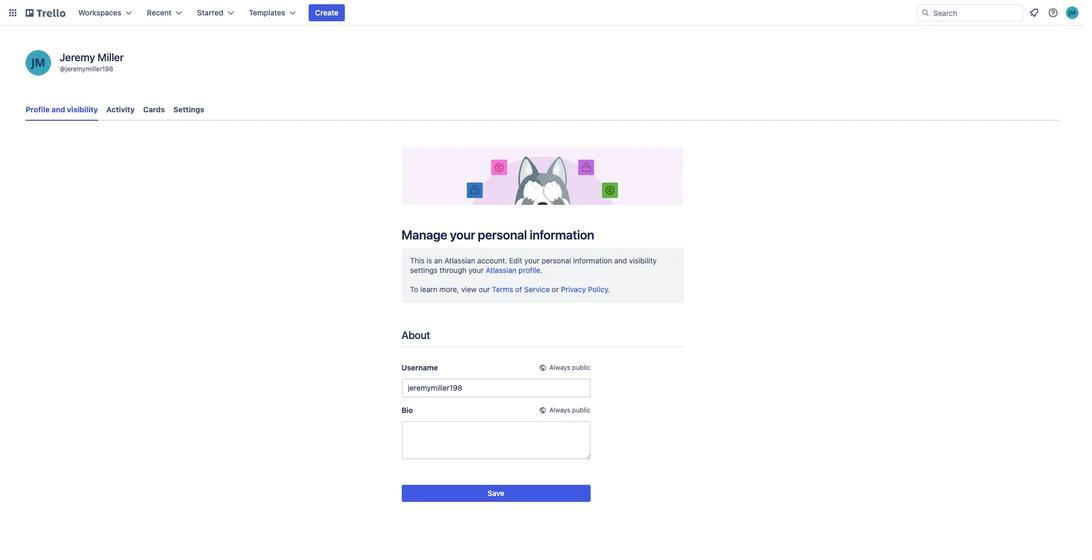 Task type: describe. For each thing, give the bounding box(es) containing it.
search image
[[922, 9, 930, 17]]

Search field
[[930, 5, 1024, 21]]

miller
[[98, 51, 124, 63]]

. to learn more, view our
[[410, 266, 543, 294]]

always for bio
[[550, 406, 571, 414]]

public for username
[[573, 364, 591, 372]]

1 vertical spatial your
[[525, 256, 540, 265]]

is
[[427, 256, 432, 265]]

always for username
[[550, 364, 571, 372]]

bio
[[402, 406, 413, 415]]

1 vertical spatial atlassian
[[486, 266, 517, 275]]

to
[[410, 285, 419, 294]]

starred
[[197, 8, 224, 17]]

always public for bio
[[550, 406, 591, 414]]

switch to… image
[[7, 7, 18, 18]]

templates
[[249, 8, 285, 17]]

cards link
[[143, 100, 165, 119]]

manage your personal information
[[402, 227, 595, 242]]

0 vertical spatial your
[[450, 227, 476, 242]]

open information menu image
[[1049, 7, 1059, 18]]

profile
[[519, 266, 541, 275]]

recent
[[147, 8, 172, 17]]

back to home image
[[26, 4, 66, 21]]

profile
[[26, 105, 50, 114]]

activity link
[[106, 100, 135, 119]]

more,
[[440, 285, 459, 294]]

0 notifications image
[[1028, 6, 1041, 19]]

this is an atlassian account. edit your personal information and visibility settings through your
[[410, 256, 657, 275]]

this
[[410, 256, 425, 265]]

0 vertical spatial jeremy miller (jeremymiller198) image
[[1067, 6, 1080, 19]]

cards
[[143, 105, 165, 114]]

create
[[315, 8, 339, 17]]

or
[[552, 285, 559, 294]]

privacy policy link
[[561, 285, 608, 294]]

atlassian inside this is an atlassian account. edit your personal information and visibility settings through your
[[445, 256, 476, 265]]

learn
[[421, 285, 438, 294]]

about
[[402, 329, 430, 341]]

profile and visibility link
[[26, 100, 98, 121]]

0 horizontal spatial visibility
[[67, 105, 98, 114]]

starred button
[[191, 4, 241, 21]]

jeremy miller @ jeremymiller198
[[60, 51, 124, 73]]



Task type: vqa. For each thing, say whether or not it's contained in the screenshot.
OUR
yes



Task type: locate. For each thing, give the bounding box(es) containing it.
your up through
[[450, 227, 476, 242]]

1 vertical spatial public
[[573, 406, 591, 414]]

personal
[[478, 227, 527, 242], [542, 256, 572, 265]]

save
[[488, 489, 505, 498]]

0 vertical spatial .
[[541, 266, 543, 275]]

information
[[530, 227, 595, 242], [574, 256, 613, 265]]

terms of service or privacy policy .
[[492, 285, 611, 294]]

1 always from the top
[[550, 364, 571, 372]]

our
[[479, 285, 490, 294]]

information up this is an atlassian account. edit your personal information and visibility settings through your
[[530, 227, 595, 242]]

1 vertical spatial always public
[[550, 406, 591, 414]]

personal up or
[[542, 256, 572, 265]]

visibility
[[67, 105, 98, 114], [630, 256, 657, 265]]

1 vertical spatial always
[[550, 406, 571, 414]]

username
[[402, 363, 438, 372]]

1 horizontal spatial atlassian
[[486, 266, 517, 275]]

1 horizontal spatial and
[[615, 256, 628, 265]]

0 vertical spatial always
[[550, 364, 571, 372]]

settings link
[[174, 100, 204, 119]]

privacy
[[561, 285, 586, 294]]

jeremy miller (jeremymiller198) image right open information menu image on the right of the page
[[1067, 6, 1080, 19]]

templates button
[[243, 4, 303, 21]]

terms
[[492, 285, 514, 294]]

personal inside this is an atlassian account. edit your personal information and visibility settings through your
[[542, 256, 572, 265]]

recent button
[[141, 4, 189, 21]]

policy
[[588, 285, 608, 294]]

0 vertical spatial atlassian
[[445, 256, 476, 265]]

an
[[434, 256, 443, 265]]

jeremy miller (jeremymiller198) image left @
[[26, 50, 51, 76]]

1 vertical spatial visibility
[[630, 256, 657, 265]]

account.
[[478, 256, 508, 265]]

1 vertical spatial and
[[615, 256, 628, 265]]

0 horizontal spatial jeremy miller (jeremymiller198) image
[[26, 50, 51, 76]]

atlassian up through
[[445, 256, 476, 265]]

Bio text field
[[402, 421, 591, 459]]

workspaces
[[78, 8, 121, 17]]

2 always public from the top
[[550, 406, 591, 414]]

service
[[525, 285, 550, 294]]

information up policy
[[574, 256, 613, 265]]

Username text field
[[402, 379, 591, 398]]

1 horizontal spatial .
[[608, 285, 611, 294]]

settings
[[174, 105, 204, 114]]

0 vertical spatial public
[[573, 364, 591, 372]]

edit
[[510, 256, 523, 265]]

.
[[541, 266, 543, 275], [608, 285, 611, 294]]

public
[[573, 364, 591, 372], [573, 406, 591, 414]]

your
[[450, 227, 476, 242], [525, 256, 540, 265], [469, 266, 484, 275]]

1 vertical spatial information
[[574, 256, 613, 265]]

visibility inside this is an atlassian account. edit your personal information and visibility settings through your
[[630, 256, 657, 265]]

your down account.
[[469, 266, 484, 275]]

1 horizontal spatial jeremy miller (jeremymiller198) image
[[1067, 6, 1080, 19]]

jeremy
[[60, 51, 95, 63]]

2 always from the top
[[550, 406, 571, 414]]

public for bio
[[573, 406, 591, 414]]

atlassian down account.
[[486, 266, 517, 275]]

1 horizontal spatial personal
[[542, 256, 572, 265]]

. up service
[[541, 266, 543, 275]]

personal up account.
[[478, 227, 527, 242]]

profile and visibility
[[26, 105, 98, 114]]

1 vertical spatial personal
[[542, 256, 572, 265]]

workspaces button
[[72, 4, 138, 21]]

@
[[60, 65, 66, 73]]

0 horizontal spatial personal
[[478, 227, 527, 242]]

view
[[461, 285, 477, 294]]

atlassian
[[445, 256, 476, 265], [486, 266, 517, 275]]

. right privacy
[[608, 285, 611, 294]]

settings
[[410, 266, 438, 275]]

your up profile
[[525, 256, 540, 265]]

of
[[516, 285, 523, 294]]

and
[[52, 105, 65, 114], [615, 256, 628, 265]]

1 horizontal spatial visibility
[[630, 256, 657, 265]]

always
[[550, 364, 571, 372], [550, 406, 571, 414]]

0 horizontal spatial atlassian
[[445, 256, 476, 265]]

and inside this is an atlassian account. edit your personal information and visibility settings through your
[[615, 256, 628, 265]]

always public
[[550, 364, 591, 372], [550, 406, 591, 414]]

0 vertical spatial always public
[[550, 364, 591, 372]]

atlassian profile
[[486, 266, 541, 275]]

primary element
[[0, 0, 1086, 26]]

jeremymiller198
[[66, 65, 113, 73]]

atlassian profile link
[[486, 266, 541, 275]]

create button
[[309, 4, 345, 21]]

terms of service link
[[492, 285, 550, 294]]

1 always public from the top
[[550, 364, 591, 372]]

0 vertical spatial visibility
[[67, 105, 98, 114]]

1 vertical spatial .
[[608, 285, 611, 294]]

information inside this is an atlassian account. edit your personal information and visibility settings through your
[[574, 256, 613, 265]]

0 vertical spatial information
[[530, 227, 595, 242]]

0 vertical spatial and
[[52, 105, 65, 114]]

0 horizontal spatial .
[[541, 266, 543, 275]]

2 public from the top
[[573, 406, 591, 414]]

. inside . to learn more, view our
[[541, 266, 543, 275]]

always public for username
[[550, 364, 591, 372]]

jeremy miller (jeremymiller198) image
[[1067, 6, 1080, 19], [26, 50, 51, 76]]

1 public from the top
[[573, 364, 591, 372]]

1 vertical spatial jeremy miller (jeremymiller198) image
[[26, 50, 51, 76]]

0 vertical spatial personal
[[478, 227, 527, 242]]

manage
[[402, 227, 448, 242]]

2 vertical spatial your
[[469, 266, 484, 275]]

0 horizontal spatial and
[[52, 105, 65, 114]]

save button
[[402, 485, 591, 502]]

activity
[[106, 105, 135, 114]]

through
[[440, 266, 467, 275]]



